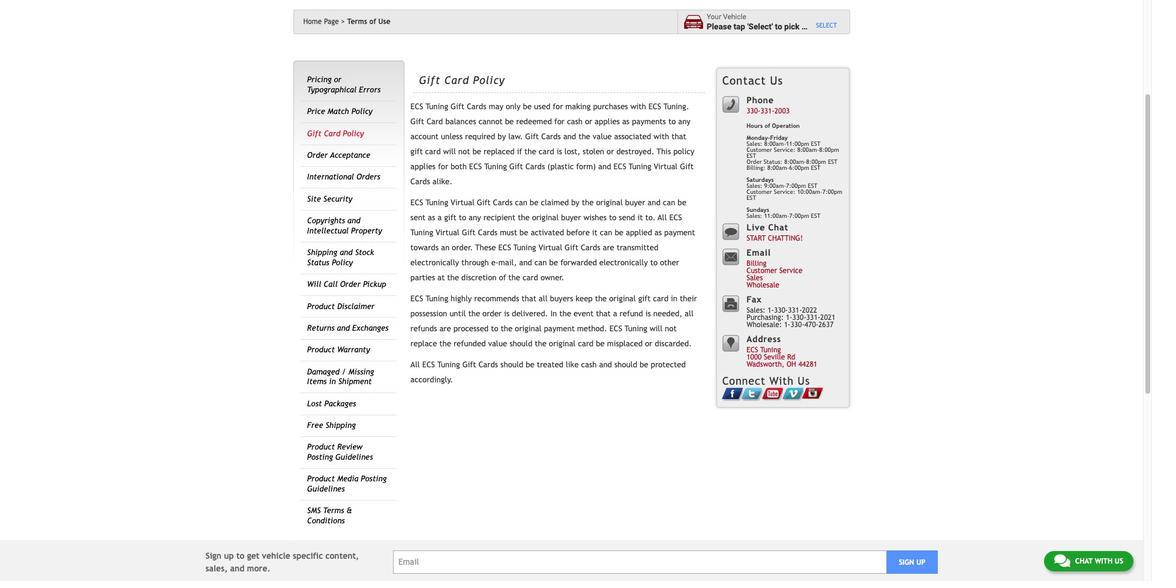 Task type: vqa. For each thing, say whether or not it's contained in the screenshot.
the bottom "as"
yes



Task type: describe. For each thing, give the bounding box(es) containing it.
wholesale
[[747, 281, 780, 290]]

2 customer from the top
[[747, 189, 773, 195]]

ecs up the possession
[[411, 294, 424, 303]]

lost,
[[565, 147, 581, 156]]

2 horizontal spatial card
[[445, 74, 470, 86]]

to left send at top right
[[610, 213, 617, 222]]

processed
[[454, 324, 489, 333]]

0 horizontal spatial order
[[307, 151, 328, 160]]

review
[[337, 443, 363, 452]]

tuning.
[[664, 102, 690, 111]]

ecs up mail, at left top
[[499, 243, 511, 252]]

law.
[[509, 132, 523, 141]]

ecs up misplaced
[[610, 324, 623, 333]]

wishes
[[584, 213, 607, 222]]

policy inside shipping and stock status policy
[[332, 258, 353, 267]]

up for sign up
[[917, 558, 926, 567]]

sign for sign up
[[900, 558, 915, 567]]

page
[[324, 17, 339, 26]]

original up like
[[549, 339, 576, 348]]

tuning down "must"
[[514, 243, 537, 252]]

status
[[307, 258, 330, 267]]

pricing or typographical errors link
[[307, 75, 381, 94]]

seville
[[764, 353, 786, 362]]

live
[[747, 222, 766, 232]]

fax sales: 1-330-331-2022 purchasing: 1-330-331-2021 wholesale: 1-330-470-2637
[[747, 294, 836, 329]]

discretion
[[462, 273, 497, 282]]

a inside ecs tuning virtual gift cards can be claimed by the original buyer and can be sent as a gift to any recipient the original buyer wishes to send it to. all ecs tuning virtual gift cards must be activated before it can be applied as payment towards an order. these ecs tuning virtual gift cards are transmitted electronically through e-mail, and can be forwarded electronically to other parties at the discretion of the card owner.
[[438, 213, 442, 222]]

should inside ecs tuning highly recommends that all buyers keep the original gift card in their possession until the order is delivered. in the event that a refund is needed, all refunds are processed to the original payment method. ecs tuning will not replace the refunded value should the original card be misplaced or discarded.
[[510, 339, 533, 348]]

cash inside all ecs tuning gift cards should be treated like cash and should be protected accordingly.
[[582, 360, 597, 369]]

0 horizontal spatial it
[[593, 228, 598, 237]]

2 service: from the top
[[774, 189, 796, 195]]

activated
[[531, 228, 564, 237]]

tuning inside address ecs tuning 1000 seville rd wadsworth, oh 44281
[[761, 346, 782, 354]]

0 vertical spatial us
[[771, 74, 784, 87]]

associated
[[615, 132, 652, 141]]

original up wishes
[[597, 198, 623, 207]]

sent
[[411, 213, 426, 222]]

site
[[307, 194, 321, 203]]

7:00pm down 6:00pm
[[787, 183, 807, 189]]

use
[[379, 17, 391, 26]]

330-331-2003 link
[[747, 107, 790, 116]]

alike.
[[433, 177, 453, 186]]

returns and exchanges
[[307, 324, 389, 333]]

product for product review posting guidelines
[[307, 443, 335, 452]]

card down account
[[425, 147, 441, 156]]

missing
[[349, 367, 374, 376]]

8:00am- up 9:00am-
[[768, 165, 790, 171]]

select
[[817, 21, 838, 29]]

1 horizontal spatial terms
[[347, 17, 367, 26]]

be down send at top right
[[615, 228, 624, 237]]

site security
[[307, 194, 353, 203]]

sign for sign up to get vehicle specific content, sales, and more.
[[206, 551, 222, 561]]

match
[[328, 107, 349, 116]]

can up recipient
[[515, 198, 528, 207]]

1 horizontal spatial gift card policy
[[419, 74, 505, 86]]

2 electronically from the left
[[600, 258, 648, 267]]

free shipping
[[307, 421, 356, 430]]

can up owner.
[[535, 258, 547, 267]]

hours
[[747, 122, 763, 129]]

0 horizontal spatial that
[[522, 294, 537, 303]]

treated
[[537, 360, 564, 369]]

posting for product media posting guidelines
[[361, 475, 387, 484]]

tuning down replaced
[[485, 162, 507, 171]]

items
[[307, 377, 327, 386]]

1 horizontal spatial chat
[[1076, 557, 1094, 566]]

lost
[[307, 399, 322, 408]]

and up lost,
[[564, 132, 577, 141]]

6:00pm
[[790, 165, 810, 171]]

(plastic
[[548, 162, 574, 171]]

policy up may
[[473, 74, 505, 86]]

up for sign up to get vehicle specific content, sales, and more.
[[224, 551, 234, 561]]

account
[[411, 132, 439, 141]]

330- down 2022 on the right bottom of the page
[[791, 321, 805, 329]]

product for product media posting guidelines
[[307, 475, 335, 484]]

cards up these on the left top
[[478, 228, 498, 237]]

unless
[[441, 132, 463, 141]]

0 vertical spatial with
[[631, 102, 647, 111]]

330- inside phone 330-331-2003
[[747, 107, 761, 116]]

posting for product review posting guidelines
[[307, 453, 333, 462]]

as inside ecs tuning gift cards may only be used for making purchases with ecs tuning. gift card balances cannot be redeemed for cash or applies as payments to any account unless required by law. gift cards and the value associated with that gift card will not be replaced if the card is lost, stolen or destroyed. this policy applies for both ecs tuning gift cards (plastic form) and ecs tuning virtual gift cards alike.
[[623, 117, 630, 126]]

ecs down destroyed.
[[614, 162, 627, 171]]

0 horizontal spatial buyer
[[561, 213, 582, 222]]

content,
[[326, 551, 359, 561]]

7:00pm down 10:00am-
[[790, 213, 810, 219]]

10:00am-
[[798, 189, 823, 195]]

0 vertical spatial it
[[638, 213, 643, 222]]

2 sales: from the top
[[747, 183, 763, 189]]

billing:
[[747, 165, 766, 171]]

to inside sign up to get vehicle specific content, sales, and more.
[[237, 551, 245, 561]]

if
[[517, 147, 523, 156]]

tuning up towards
[[411, 228, 434, 237]]

and inside shipping and stock status policy
[[340, 248, 353, 257]]

all inside ecs tuning virtual gift cards can be claimed by the original buyer and can be sent as a gift to any recipient the original buyer wishes to send it to. all ecs tuning virtual gift cards must be activated before it can be applied as payment towards an order. these ecs tuning virtual gift cards are transmitted electronically through e-mail, and can be forwarded electronically to other parties at the discretion of the card owner.
[[658, 213, 667, 222]]

0 vertical spatial for
[[553, 102, 563, 111]]

1 horizontal spatial buyer
[[626, 198, 646, 207]]

payment inside ecs tuning virtual gift cards can be claimed by the original buyer and can be sent as a gift to any recipient the original buyer wishes to send it to. all ecs tuning virtual gift cards must be activated before it can be applied as payment towards an order. these ecs tuning virtual gift cards are transmitted electronically through e-mail, and can be forwarded electronically to other parties at the discretion of the card owner.
[[665, 228, 696, 237]]

damaged / missing items in shipment link
[[307, 367, 374, 386]]

be left treated at the left of page
[[526, 360, 535, 369]]

the right keep
[[595, 294, 607, 303]]

0 horizontal spatial all
[[539, 294, 548, 303]]

ecs up account
[[411, 102, 424, 111]]

acceptance
[[330, 151, 371, 160]]

these
[[476, 243, 496, 252]]

purchases
[[594, 102, 629, 111]]

and down 'product disclaimer'
[[337, 324, 350, 333]]

cards up forwarded
[[581, 243, 601, 252]]

status:
[[764, 158, 783, 165]]

price match policy
[[307, 107, 373, 116]]

cards down redeemed
[[542, 132, 561, 141]]

9:00am-
[[765, 183, 787, 189]]

making
[[566, 102, 591, 111]]

wadsworth,
[[747, 361, 785, 369]]

virtual down alike.
[[451, 198, 475, 207]]

card up needed,
[[653, 294, 669, 303]]

damaged / missing items in shipment
[[307, 367, 374, 386]]

a inside your vehicle please tap 'select' to pick a vehicle
[[802, 21, 807, 31]]

be down only
[[505, 117, 514, 126]]

original up refund
[[610, 294, 636, 303]]

2021
[[821, 314, 836, 322]]

required
[[465, 132, 496, 141]]

specific
[[293, 551, 323, 561]]

2 vertical spatial as
[[655, 228, 662, 237]]

price match policy link
[[307, 107, 373, 116]]

shipping and stock status policy
[[307, 248, 374, 267]]

1 horizontal spatial with
[[654, 132, 670, 141]]

the right in
[[560, 309, 572, 318]]

any inside ecs tuning gift cards may only be used for making purchases with ecs tuning. gift card balances cannot be redeemed for cash or applies as payments to any account unless required by law. gift cards and the value associated with that gift card will not be replaced if the card is lost, stolen or destroyed. this policy applies for both ecs tuning gift cards (plastic form) and ecs tuning virtual gift cards alike.
[[679, 117, 691, 126]]

8:00am- down 11:00pm
[[785, 158, 807, 165]]

tuning up the possession
[[426, 294, 449, 303]]

buyers
[[550, 294, 574, 303]]

ecs up payments in the right top of the page
[[649, 102, 662, 111]]

redeemed
[[517, 117, 552, 126]]

security
[[324, 194, 353, 203]]

product review posting guidelines link
[[307, 443, 373, 462]]

8:00am- up 6:00pm
[[798, 146, 820, 153]]

pick
[[785, 21, 800, 31]]

card up (plastic
[[539, 147, 555, 156]]

the down order
[[501, 324, 513, 333]]

order acceptance link
[[307, 151, 371, 160]]

not inside ecs tuning highly recommends that all buyers keep the original gift card in their possession until the order is delivered. in the event that a refund is needed, all refunds are processed to the original payment method. ecs tuning will not replace the refunded value should the original card be misplaced or discarded.
[[665, 324, 677, 333]]

product media posting guidelines
[[307, 475, 387, 494]]

0 vertical spatial 8:00pm
[[820, 146, 840, 153]]

only
[[506, 102, 521, 111]]

or right stolen
[[607, 147, 614, 156]]

virtual down activated
[[539, 243, 563, 252]]

a inside ecs tuning highly recommends that all buyers keep the original gift card in their possession until the order is delivered. in the event that a refund is needed, all refunds are processed to the original payment method. ecs tuning will not replace the refunded value should the original card be misplaced or discarded.
[[614, 309, 618, 318]]

pricing or typographical errors
[[307, 75, 381, 94]]

refunds
[[411, 324, 437, 333]]

the down mail, at left top
[[509, 273, 521, 282]]

be left claimed on the left top of page
[[530, 198, 539, 207]]

1 vertical spatial as
[[428, 213, 436, 222]]

330- left the 2637
[[793, 314, 807, 322]]

us for connect
[[798, 375, 811, 387]]

1 electronically from the left
[[411, 258, 459, 267]]

please
[[707, 21, 732, 31]]

replace
[[411, 339, 437, 348]]

1 vertical spatial applies
[[411, 162, 436, 171]]

330- up wholesale: on the bottom
[[775, 306, 789, 315]]

of for hours
[[765, 122, 771, 129]]

shipping inside shipping and stock status policy
[[307, 248, 338, 257]]

their
[[680, 294, 698, 303]]

an
[[441, 243, 450, 252]]

copyrights and intellectual property link
[[307, 216, 382, 235]]

1- right wholesale: on the bottom
[[785, 321, 791, 329]]

should left treated at the left of page
[[501, 360, 524, 369]]

policy
[[674, 147, 695, 156]]

your vehicle please tap 'select' to pick a vehicle
[[707, 13, 835, 31]]

chat with us
[[1076, 557, 1124, 566]]

us for chat
[[1116, 557, 1124, 566]]

cards up recipient
[[493, 198, 513, 207]]

errors
[[359, 85, 381, 94]]

that inside ecs tuning gift cards may only be used for making purchases with ecs tuning. gift card balances cannot be redeemed for cash or applies as payments to any account unless required by law. gift cards and the value associated with that gift card will not be replaced if the card is lost, stolen or destroyed. this policy applies for both ecs tuning gift cards (plastic form) and ecs tuning virtual gift cards alike.
[[672, 132, 687, 141]]

to up order.
[[459, 213, 467, 222]]

virtual up an
[[436, 228, 460, 237]]

ecs right both
[[469, 162, 482, 171]]

both
[[451, 162, 467, 171]]

1 vertical spatial shipping
[[326, 421, 356, 430]]

the right the replace
[[440, 339, 452, 348]]

sign up button
[[887, 551, 938, 574]]

must
[[500, 228, 518, 237]]

and inside all ecs tuning gift cards should be treated like cash and should be protected accordingly.
[[600, 360, 612, 369]]

1 horizontal spatial that
[[596, 309, 611, 318]]

be right "must"
[[520, 228, 529, 237]]

home page link
[[304, 17, 345, 26]]

and right form)
[[599, 162, 612, 171]]

1 vertical spatial for
[[555, 117, 565, 126]]

ecs up 'sent'
[[411, 198, 424, 207]]

Email email field
[[393, 551, 887, 574]]

will call order pickup link
[[307, 280, 386, 289]]

1 horizontal spatial order
[[340, 280, 361, 289]]

the up treated at the left of page
[[535, 339, 547, 348]]

1 vertical spatial 8:00pm
[[807, 158, 827, 165]]

1- left 2022 on the right bottom of the page
[[787, 314, 793, 322]]

tuning down refund
[[625, 324, 648, 333]]

operation
[[773, 122, 800, 129]]

copyrights and intellectual property
[[307, 216, 382, 235]]

be left protected at bottom
[[640, 360, 649, 369]]

should down misplaced
[[615, 360, 638, 369]]

tuning down destroyed.
[[629, 162, 652, 171]]

live chat start chatting!
[[747, 222, 804, 243]]

8:00am- up the status:
[[765, 140, 787, 147]]

sales
[[747, 274, 763, 282]]

saturdays
[[747, 177, 774, 183]]

policy down errors
[[352, 107, 373, 116]]

or down making
[[585, 117, 593, 126]]

331- inside phone 330-331-2003
[[761, 107, 775, 116]]

card down method. at right
[[578, 339, 594, 348]]

ecs right to.
[[670, 213, 683, 222]]

the up wishes
[[582, 198, 594, 207]]

be inside ecs tuning highly recommends that all buyers keep the original gift card in their possession until the order is delivered. in the event that a refund is needed, all refunds are processed to the original payment method. ecs tuning will not replace the refunded value should the original card be misplaced or discarded.
[[596, 339, 605, 348]]

form)
[[577, 162, 596, 171]]

can down this
[[663, 198, 676, 207]]



Task type: locate. For each thing, give the bounding box(es) containing it.
as
[[623, 117, 630, 126], [428, 213, 436, 222], [655, 228, 662, 237]]

0 horizontal spatial up
[[224, 551, 234, 561]]

1 vertical spatial card
[[427, 117, 443, 126]]

0 horizontal spatial with
[[631, 102, 647, 111]]

0 vertical spatial customer
[[747, 146, 773, 153]]

the right at
[[447, 273, 459, 282]]

1 service: from the top
[[774, 146, 796, 153]]

service: down the 'friday'
[[774, 146, 796, 153]]

service: left 10:00am-
[[774, 189, 796, 195]]

0 horizontal spatial any
[[469, 213, 481, 222]]

1 horizontal spatial not
[[665, 324, 677, 333]]

0 vertical spatial buyer
[[626, 198, 646, 207]]

or inside ecs tuning highly recommends that all buyers keep the original gift card in their possession until the order is delivered. in the event that a refund is needed, all refunds are processed to the original payment method. ecs tuning will not replace the refunded value should the original card be misplaced or discarded.
[[646, 339, 653, 348]]

chat inside live chat start chatting!
[[769, 222, 789, 232]]

2 vertical spatial for
[[438, 162, 449, 171]]

0 horizontal spatial vehicle
[[262, 551, 290, 561]]

is inside ecs tuning gift cards may only be used for making purchases with ecs tuning. gift card balances cannot be redeemed for cash or applies as payments to any account unless required by law. gift cards and the value associated with that gift card will not be replaced if the card is lost, stolen or destroyed. this policy applies for both ecs tuning gift cards (plastic form) and ecs tuning virtual gift cards alike.
[[557, 147, 563, 156]]

with right "comments" image
[[1096, 557, 1113, 566]]

0 horizontal spatial in
[[329, 377, 336, 386]]

recommends
[[475, 294, 520, 303]]

1 horizontal spatial applies
[[595, 117, 620, 126]]

not inside ecs tuning gift cards may only be used for making purchases with ecs tuning. gift card balances cannot be redeemed for cash or applies as payments to any account unless required by law. gift cards and the value associated with that gift card will not be replaced if the card is lost, stolen or destroyed. this policy applies for both ecs tuning gift cards (plastic form) and ecs tuning virtual gift cards alike.
[[459, 147, 470, 156]]

other
[[661, 258, 680, 267]]

0 vertical spatial not
[[459, 147, 470, 156]]

1 vertical spatial terms
[[323, 506, 344, 515]]

2 horizontal spatial as
[[655, 228, 662, 237]]

all inside all ecs tuning gift cards should be treated like cash and should be protected accordingly.
[[411, 360, 420, 369]]

be right only
[[523, 102, 532, 111]]

0 horizontal spatial gift card policy
[[307, 129, 364, 138]]

lost packages link
[[307, 399, 356, 408]]

in inside damaged / missing items in shipment
[[329, 377, 336, 386]]

in down "damaged" in the bottom of the page
[[329, 377, 336, 386]]

cards left alike.
[[411, 177, 430, 186]]

2 vertical spatial us
[[1116, 557, 1124, 566]]

1 vertical spatial are
[[440, 324, 451, 333]]

2 horizontal spatial that
[[672, 132, 687, 141]]

1 horizontal spatial sign
[[900, 558, 915, 567]]

copyrights
[[307, 216, 345, 225]]

0 vertical spatial all
[[658, 213, 667, 222]]

start
[[747, 234, 766, 243]]

any inside ecs tuning virtual gift cards can be claimed by the original buyer and can be sent as a gift to any recipient the original buyer wishes to send it to. all ecs tuning virtual gift cards must be activated before it can be applied as payment towards an order. these ecs tuning virtual gift cards are transmitted electronically through e-mail, and can be forwarded electronically to other parties at the discretion of the card owner.
[[469, 213, 481, 222]]

guidelines inside product media posting guidelines
[[307, 485, 345, 494]]

1 horizontal spatial is
[[557, 147, 563, 156]]

guidelines down media
[[307, 485, 345, 494]]

2 horizontal spatial us
[[1116, 557, 1124, 566]]

posting inside product review posting guidelines
[[307, 453, 333, 462]]

gift inside all ecs tuning gift cards should be treated like cash and should be protected accordingly.
[[463, 360, 476, 369]]

all up "accordingly."
[[411, 360, 420, 369]]

1 vertical spatial by
[[572, 198, 580, 207]]

3 product from the top
[[307, 443, 335, 452]]

0 horizontal spatial are
[[440, 324, 451, 333]]

product for product warranty
[[307, 345, 335, 354]]

order inside hours of operation monday-friday sales: 8:00am-11:00pm est customer service: 8:00am-8:00pm est order status: 8:00am-8:00pm est billing: 8:00am-6:00pm est saturdays sales: 9:00am-7:00pm est customer service: 10:00am-7:00pm est sundays sales: 11:00am-7:00pm est
[[747, 158, 762, 165]]

in inside ecs tuning highly recommends that all buyers keep the original gift card in their possession until the order is delivered. in the event that a refund is needed, all refunds are processed to the original payment method. ecs tuning will not replace the refunded value should the original card be misplaced or discarded.
[[671, 294, 678, 303]]

2 horizontal spatial with
[[1096, 557, 1113, 566]]

fax
[[747, 294, 762, 304]]

wholesale link
[[747, 281, 780, 290]]

card inside ecs tuning gift cards may only be used for making purchases with ecs tuning. gift card balances cannot be redeemed for cash or applies as payments to any account unless required by law. gift cards and the value associated with that gift card will not be replaced if the card is lost, stolen or destroyed. this policy applies for both ecs tuning gift cards (plastic form) and ecs tuning virtual gift cards alike.
[[427, 117, 443, 126]]

2 vertical spatial customer
[[747, 267, 778, 275]]

payment inside ecs tuning highly recommends that all buyers keep the original gift card in their possession until the order is delivered. in the event that a refund is needed, all refunds are processed to the original payment method. ecs tuning will not replace the refunded value should the original card be misplaced or discarded.
[[544, 324, 575, 333]]

property
[[351, 226, 382, 235]]

2 vertical spatial of
[[499, 273, 506, 282]]

sign inside sign up to get vehicle specific content, sales, and more.
[[206, 551, 222, 561]]

1 vertical spatial gift card policy
[[307, 129, 364, 138]]

0 vertical spatial payment
[[665, 228, 696, 237]]

replaced
[[484, 147, 515, 156]]

product inside product review posting guidelines
[[307, 443, 335, 452]]

product inside product media posting guidelines
[[307, 475, 335, 484]]

in
[[551, 309, 557, 318]]

buyer
[[626, 198, 646, 207], [561, 213, 582, 222]]

be
[[523, 102, 532, 111], [505, 117, 514, 126], [473, 147, 482, 156], [530, 198, 539, 207], [678, 198, 687, 207], [520, 228, 529, 237], [615, 228, 624, 237], [550, 258, 558, 267], [596, 339, 605, 348], [526, 360, 535, 369], [640, 360, 649, 369]]

to.
[[646, 213, 656, 222]]

the right recipient
[[518, 213, 530, 222]]

1 horizontal spatial vehicle
[[809, 21, 835, 31]]

and
[[564, 132, 577, 141], [599, 162, 612, 171], [648, 198, 661, 207], [348, 216, 361, 225], [340, 248, 353, 257], [520, 258, 532, 267], [337, 324, 350, 333], [600, 360, 612, 369], [230, 564, 245, 573]]

2 horizontal spatial a
[[802, 21, 807, 31]]

posting down free
[[307, 453, 333, 462]]

rd
[[788, 353, 796, 362]]

are inside ecs tuning virtual gift cards can be claimed by the original buyer and can be sent as a gift to any recipient the original buyer wishes to send it to. all ecs tuning virtual gift cards must be activated before it can be applied as payment towards an order. these ecs tuning virtual gift cards are transmitted electronically through e-mail, and can be forwarded electronically to other parties at the discretion of the card owner.
[[603, 243, 615, 252]]

1 horizontal spatial as
[[623, 117, 630, 126]]

up inside button
[[917, 558, 926, 567]]

0 vertical spatial all
[[539, 294, 548, 303]]

for up alike.
[[438, 162, 449, 171]]

original up activated
[[532, 213, 559, 222]]

in left their
[[671, 294, 678, 303]]

0 vertical spatial vehicle
[[809, 21, 835, 31]]

3 sales: from the top
[[747, 213, 763, 219]]

original
[[597, 198, 623, 207], [532, 213, 559, 222], [610, 294, 636, 303], [515, 324, 542, 333], [549, 339, 576, 348]]

2 horizontal spatial 331-
[[807, 314, 821, 322]]

home
[[304, 17, 322, 26]]

gift inside ecs tuning gift cards may only be used for making purchases with ecs tuning. gift card balances cannot be redeemed for cash or applies as payments to any account unless required by law. gift cards and the value associated with that gift card will not be replaced if the card is lost, stolen or destroyed. this policy applies for both ecs tuning gift cards (plastic form) and ecs tuning virtual gift cards alike.
[[411, 147, 423, 156]]

sundays
[[747, 207, 770, 213]]

order
[[307, 151, 328, 160], [747, 158, 762, 165], [340, 280, 361, 289]]

card up account
[[427, 117, 443, 126]]

as up associated at the right of page
[[623, 117, 630, 126]]

1 horizontal spatial posting
[[361, 475, 387, 484]]

sales: inside fax sales: 1-330-331-2022 purchasing: 1-330-331-2021 wholesale: 1-330-470-2637
[[747, 306, 766, 315]]

are left transmitted
[[603, 243, 615, 252]]

send
[[619, 213, 636, 222]]

guidelines inside product review posting guidelines
[[336, 453, 373, 462]]

us down 44281
[[798, 375, 811, 387]]

and inside sign up to get vehicle specific content, sales, and more.
[[230, 564, 245, 573]]

of inside hours of operation monday-friday sales: 8:00am-11:00pm est customer service: 8:00am-8:00pm est order status: 8:00am-8:00pm est billing: 8:00am-6:00pm est saturdays sales: 9:00am-7:00pm est customer service: 10:00am-7:00pm est sundays sales: 11:00am-7:00pm est
[[765, 122, 771, 129]]

by inside ecs tuning gift cards may only be used for making purchases with ecs tuning. gift card balances cannot be redeemed for cash or applies as payments to any account unless required by law. gift cards and the value associated with that gift card will not be replaced if the card is lost, stolen or destroyed. this policy applies for both ecs tuning gift cards (plastic form) and ecs tuning virtual gift cards alike.
[[498, 132, 506, 141]]

sales,
[[206, 564, 228, 573]]

value up stolen
[[593, 132, 612, 141]]

8:00am-
[[765, 140, 787, 147], [798, 146, 820, 153], [785, 158, 807, 165], [768, 165, 790, 171]]

1 vertical spatial service:
[[774, 189, 796, 195]]

to inside ecs tuning gift cards may only be used for making purchases with ecs tuning. gift card balances cannot be redeemed for cash or applies as payments to any account unless required by law. gift cards and the value associated with that gift card will not be replaced if the card is lost, stolen or destroyed. this policy applies for both ecs tuning gift cards (plastic form) and ecs tuning virtual gift cards alike.
[[669, 117, 676, 126]]

0 vertical spatial will
[[443, 147, 456, 156]]

1 horizontal spatial of
[[499, 273, 506, 282]]

is right refund
[[646, 309, 651, 318]]

product for product disclaimer
[[307, 302, 335, 311]]

customer
[[747, 146, 773, 153], [747, 189, 773, 195], [747, 267, 778, 275]]

2003
[[775, 107, 790, 116]]

should
[[510, 339, 533, 348], [501, 360, 524, 369], [615, 360, 638, 369]]

0 horizontal spatial payment
[[544, 324, 575, 333]]

vehicle inside your vehicle please tap 'select' to pick a vehicle
[[809, 21, 835, 31]]

&
[[347, 506, 352, 515]]

1 sales: from the top
[[747, 140, 763, 147]]

is right order
[[504, 309, 510, 318]]

1 horizontal spatial a
[[614, 309, 618, 318]]

1 vertical spatial all
[[685, 309, 694, 318]]

ecs up "accordingly."
[[423, 360, 435, 369]]

guidelines for review
[[336, 453, 373, 462]]

0 horizontal spatial applies
[[411, 162, 436, 171]]

site security link
[[307, 194, 353, 203]]

cards
[[467, 102, 487, 111], [542, 132, 561, 141], [526, 162, 545, 171], [411, 177, 430, 186], [493, 198, 513, 207], [478, 228, 498, 237], [581, 243, 601, 252], [479, 360, 498, 369]]

can
[[515, 198, 528, 207], [663, 198, 676, 207], [600, 228, 613, 237], [535, 258, 547, 267]]

7:00pm right 9:00am-
[[823, 189, 843, 195]]

should down delivered.
[[510, 339, 533, 348]]

1 horizontal spatial all
[[658, 213, 667, 222]]

4 product from the top
[[307, 475, 335, 484]]

comments image
[[1055, 554, 1071, 568]]

price
[[307, 107, 325, 116]]

2 horizontal spatial is
[[646, 309, 651, 318]]

and right mail, at left top
[[520, 258, 532, 267]]

up inside sign up to get vehicle specific content, sales, and more.
[[224, 551, 234, 561]]

a right 'sent'
[[438, 213, 442, 222]]

0 vertical spatial a
[[802, 21, 807, 31]]

2 vertical spatial gift
[[639, 294, 651, 303]]

of right hours
[[765, 122, 771, 129]]

service:
[[774, 146, 796, 153], [774, 189, 796, 195]]

1 horizontal spatial up
[[917, 558, 926, 567]]

0 vertical spatial gift
[[411, 147, 423, 156]]

will inside ecs tuning highly recommends that all buyers keep the original gift card in their possession until the order is delivered. in the event that a refund is needed, all refunds are processed to the original payment method. ecs tuning will not replace the refunded value should the original card be misplaced or discarded.
[[650, 324, 663, 333]]

payment up other
[[665, 228, 696, 237]]

international
[[307, 173, 354, 182]]

of inside ecs tuning virtual gift cards can be claimed by the original buyer and can be sent as a gift to any recipient the original buyer wishes to send it to. all ecs tuning virtual gift cards must be activated before it can be applied as payment towards an order. these ecs tuning virtual gift cards are transmitted electronically through e-mail, and can be forwarded electronically to other parties at the discretion of the card owner.
[[499, 273, 506, 282]]

policy
[[473, 74, 505, 86], [352, 107, 373, 116], [343, 129, 364, 138], [332, 258, 353, 267]]

it
[[638, 213, 643, 222], [593, 228, 598, 237]]

to left other
[[651, 258, 658, 267]]

ecs inside all ecs tuning gift cards should be treated like cash and should be protected accordingly.
[[423, 360, 435, 369]]

1- up wholesale: on the bottom
[[768, 306, 775, 315]]

email billing customer service sales wholesale
[[747, 247, 803, 290]]

0 horizontal spatial chat
[[769, 222, 789, 232]]

ecs
[[411, 102, 424, 111], [649, 102, 662, 111], [469, 162, 482, 171], [614, 162, 627, 171], [411, 198, 424, 207], [670, 213, 683, 222], [499, 243, 511, 252], [411, 294, 424, 303], [610, 324, 623, 333], [747, 346, 759, 354], [423, 360, 435, 369]]

and inside copyrights and intellectual property
[[348, 216, 361, 225]]

1 vertical spatial it
[[593, 228, 598, 237]]

protected
[[651, 360, 686, 369]]

tuning up "accordingly."
[[438, 360, 460, 369]]

billing
[[747, 260, 767, 268]]

sales: down hours
[[747, 140, 763, 147]]

all left the buyers
[[539, 294, 548, 303]]

be up owner.
[[550, 258, 558, 267]]

chat
[[769, 222, 789, 232], [1076, 557, 1094, 566]]

to
[[776, 21, 783, 31], [669, 117, 676, 126], [459, 213, 467, 222], [610, 213, 617, 222], [651, 258, 658, 267], [491, 324, 499, 333], [237, 551, 245, 561]]

cards left may
[[467, 102, 487, 111]]

terms inside sms terms & conditions
[[323, 506, 344, 515]]

typographical
[[307, 85, 357, 94]]

value inside ecs tuning gift cards may only be used for making purchases with ecs tuning. gift card balances cannot be redeemed for cash or applies as payments to any account unless required by law. gift cards and the value associated with that gift card will not be replaced if the card is lost, stolen or destroyed. this policy applies for both ecs tuning gift cards (plastic form) and ecs tuning virtual gift cards alike.
[[593, 132, 612, 141]]

ecs tuning gift cards may only be used for making purchases with ecs tuning. gift card balances cannot be redeemed for cash or applies as payments to any account unless required by law. gift cards and the value associated with that gift card will not be replaced if the card is lost, stolen or destroyed. this policy applies for both ecs tuning gift cards (plastic form) and ecs tuning virtual gift cards alike.
[[411, 102, 695, 186]]

vehicle inside sign up to get vehicle specific content, sales, and more.
[[262, 551, 290, 561]]

0 vertical spatial value
[[593, 132, 612, 141]]

applies up alike.
[[411, 162, 436, 171]]

your
[[707, 13, 722, 21]]

1 product from the top
[[307, 302, 335, 311]]

0 vertical spatial shipping
[[307, 248, 338, 257]]

0 vertical spatial card
[[445, 74, 470, 86]]

1 vertical spatial vehicle
[[262, 551, 290, 561]]

0 vertical spatial as
[[623, 117, 630, 126]]

1 vertical spatial cash
[[582, 360, 597, 369]]

0 vertical spatial service:
[[774, 146, 796, 153]]

470-
[[805, 321, 819, 329]]

product disclaimer link
[[307, 302, 375, 311]]

virtual down this
[[654, 162, 678, 171]]

0 vertical spatial terms
[[347, 17, 367, 26]]

it left to.
[[638, 213, 643, 222]]

are inside ecs tuning highly recommends that all buyers keep the original gift card in their possession until the order is delivered. in the event that a refund is needed, all refunds are processed to the original payment method. ecs tuning will not replace the refunded value should the original card be misplaced or discarded.
[[440, 324, 451, 333]]

1 customer from the top
[[747, 146, 773, 153]]

as down to.
[[655, 228, 662, 237]]

1 horizontal spatial 331-
[[789, 306, 803, 315]]

with up payments in the right top of the page
[[631, 102, 647, 111]]

recipient
[[484, 213, 516, 222]]

1 vertical spatial value
[[488, 339, 508, 348]]

tuning up balances at the left
[[426, 102, 449, 111]]

1 vertical spatial with
[[654, 132, 670, 141]]

claimed
[[541, 198, 569, 207]]

connect with us
[[723, 375, 811, 387]]

customer inside 'email billing customer service sales wholesale'
[[747, 267, 778, 275]]

card inside ecs tuning virtual gift cards can be claimed by the original buyer and can be sent as a gift to any recipient the original buyer wishes to send it to. all ecs tuning virtual gift cards must be activated before it can be applied as payment towards an order. these ecs tuning virtual gift cards are transmitted electronically through e-mail, and can be forwarded electronically to other parties at the discretion of the card owner.
[[523, 273, 539, 282]]

gift up an
[[444, 213, 457, 222]]

vehicle right pick
[[809, 21, 835, 31]]

2 horizontal spatial gift
[[639, 294, 651, 303]]

1 vertical spatial guidelines
[[307, 485, 345, 494]]

0 horizontal spatial by
[[498, 132, 506, 141]]

all
[[539, 294, 548, 303], [685, 309, 694, 318]]

sales: up live
[[747, 213, 763, 219]]

us right "comments" image
[[1116, 557, 1124, 566]]

posting inside product media posting guidelines
[[361, 475, 387, 484]]

1 horizontal spatial in
[[671, 294, 678, 303]]

0 vertical spatial any
[[679, 117, 691, 126]]

original down delivered.
[[515, 324, 542, 333]]

email
[[747, 247, 771, 258]]

cards inside all ecs tuning gift cards should be treated like cash and should be protected accordingly.
[[479, 360, 498, 369]]

electronically down transmitted
[[600, 258, 648, 267]]

1 vertical spatial us
[[798, 375, 811, 387]]

of left 'use'
[[370, 17, 376, 26]]

and down misplaced
[[600, 360, 612, 369]]

and up to.
[[648, 198, 661, 207]]

be down the policy
[[678, 198, 687, 207]]

needed,
[[654, 309, 683, 318]]

by
[[498, 132, 506, 141], [572, 198, 580, 207]]

the up stolen
[[579, 132, 591, 141]]

cash inside ecs tuning gift cards may only be used for making purchases with ecs tuning. gift card balances cannot be redeemed for cash or applies as payments to any account unless required by law. gift cards and the value associated with that gift card will not be replaced if the card is lost, stolen or destroyed. this policy applies for both ecs tuning gift cards (plastic form) and ecs tuning virtual gift cards alike.
[[567, 117, 583, 126]]

1 horizontal spatial it
[[638, 213, 643, 222]]

0 horizontal spatial is
[[504, 309, 510, 318]]

tuning down alike.
[[426, 198, 449, 207]]

1 vertical spatial a
[[438, 213, 442, 222]]

0 horizontal spatial not
[[459, 147, 470, 156]]

guidelines
[[336, 453, 373, 462], [307, 485, 345, 494]]

will inside ecs tuning gift cards may only be used for making purchases with ecs tuning. gift card balances cannot be redeemed for cash or applies as payments to any account unless required by law. gift cards and the value associated with that gift card will not be replaced if the card is lost, stolen or destroyed. this policy applies for both ecs tuning gift cards (plastic form) and ecs tuning virtual gift cards alike.
[[443, 147, 456, 156]]

not up discarded.
[[665, 324, 677, 333]]

331-
[[761, 107, 775, 116], [789, 306, 803, 315], [807, 314, 821, 322]]

order
[[483, 309, 502, 318]]

gift card policy up balances at the left
[[419, 74, 505, 86]]

terms
[[347, 17, 367, 26], [323, 506, 344, 515]]

value inside ecs tuning highly recommends that all buyers keep the original gift card in their possession until the order is delivered. in the event that a refund is needed, all refunds are processed to the original payment method. ecs tuning will not replace the refunded value should the original card be misplaced or discarded.
[[488, 339, 508, 348]]

address ecs tuning 1000 seville rd wadsworth, oh 44281
[[747, 334, 818, 369]]

to left get
[[237, 551, 245, 561]]

are down until
[[440, 324, 451, 333]]

the right if
[[525, 147, 537, 156]]

in
[[671, 294, 678, 303], [329, 377, 336, 386]]

3 customer from the top
[[747, 267, 778, 275]]

product down free
[[307, 443, 335, 452]]

phone 330-331-2003
[[747, 95, 790, 116]]

gift inside ecs tuning virtual gift cards can be claimed by the original buyer and can be sent as a gift to any recipient the original buyer wishes to send it to. all ecs tuning virtual gift cards must be activated before it can be applied as payment towards an order. these ecs tuning virtual gift cards are transmitted electronically through e-mail, and can be forwarded electronically to other parties at the discretion of the card owner.
[[444, 213, 457, 222]]

to inside ecs tuning highly recommends that all buyers keep the original gift card in their possession until the order is delivered. in the event that a refund is needed, all refunds are processed to the original payment method. ecs tuning will not replace the refunded value should the original card be misplaced or discarded.
[[491, 324, 499, 333]]

a
[[802, 21, 807, 31], [438, 213, 442, 222], [614, 309, 618, 318]]

gift
[[419, 74, 441, 86], [451, 102, 465, 111], [411, 117, 424, 126], [307, 129, 322, 138], [526, 132, 539, 141], [510, 162, 523, 171], [680, 162, 694, 171], [477, 198, 491, 207], [462, 228, 476, 237], [565, 243, 579, 252], [463, 360, 476, 369]]

gift inside ecs tuning highly recommends that all buyers keep the original gift card in their possession until the order is delivered. in the event that a refund is needed, all refunds are processed to the original payment method. ecs tuning will not replace the refunded value should the original card be misplaced or discarded.
[[639, 294, 651, 303]]

0 horizontal spatial will
[[443, 147, 456, 156]]

2 vertical spatial a
[[614, 309, 618, 318]]

11:00pm
[[787, 140, 810, 147]]

be down required at the top of the page
[[473, 147, 482, 156]]

before
[[567, 228, 590, 237]]

policy up acceptance
[[343, 129, 364, 138]]

towards
[[411, 243, 439, 252]]

or inside 'pricing or typographical errors'
[[334, 75, 342, 84]]

2 vertical spatial card
[[324, 129, 341, 138]]

terms up conditions
[[323, 506, 344, 515]]

friday
[[771, 134, 788, 141]]

0 vertical spatial of
[[370, 17, 376, 26]]

guidelines for media
[[307, 485, 345, 494]]

with
[[770, 375, 794, 387]]

not up both
[[459, 147, 470, 156]]

sales link
[[747, 274, 763, 282]]

1 vertical spatial posting
[[361, 475, 387, 484]]

chat right "comments" image
[[1076, 557, 1094, 566]]

the up processed
[[469, 309, 480, 318]]

ecs inside address ecs tuning 1000 seville rd wadsworth, oh 44281
[[747, 346, 759, 354]]

by inside ecs tuning virtual gift cards can be claimed by the original buyer and can be sent as a gift to any recipient the original buyer wishes to send it to. all ecs tuning virtual gift cards must be activated before it can be applied as payment towards an order. these ecs tuning virtual gift cards are transmitted electronically through e-mail, and can be forwarded electronically to other parties at the discretion of the card owner.
[[572, 198, 580, 207]]

0 vertical spatial by
[[498, 132, 506, 141]]

0 vertical spatial applies
[[595, 117, 620, 126]]

11:00am-
[[765, 213, 790, 219]]

or up typographical
[[334, 75, 342, 84]]

owner.
[[541, 273, 565, 282]]

of for terms
[[370, 17, 376, 26]]

0 horizontal spatial as
[[428, 213, 436, 222]]

can down wishes
[[600, 228, 613, 237]]

tuning inside all ecs tuning gift cards should be treated like cash and should be protected accordingly.
[[438, 360, 460, 369]]

stock
[[355, 248, 374, 257]]

gift down account
[[411, 147, 423, 156]]

service
[[780, 267, 803, 275]]

cards left (plastic
[[526, 162, 545, 171]]

330-
[[747, 107, 761, 116], [775, 306, 789, 315], [793, 314, 807, 322], [791, 321, 805, 329]]

1 vertical spatial will
[[650, 324, 663, 333]]

phone
[[747, 95, 774, 105]]

contact us
[[723, 74, 784, 87]]

2637
[[819, 321, 834, 329]]

4 sales: from the top
[[747, 306, 766, 315]]

sign inside button
[[900, 558, 915, 567]]

to inside your vehicle please tap 'select' to pick a vehicle
[[776, 21, 783, 31]]

ecs down address
[[747, 346, 759, 354]]

chatting!
[[768, 234, 804, 243]]

virtual inside ecs tuning gift cards may only be used for making purchases with ecs tuning. gift card balances cannot be redeemed for cash or applies as payments to any account unless required by law. gift cards and the value associated with that gift card will not be replaced if the card is lost, stolen or destroyed. this policy applies for both ecs tuning gift cards (plastic form) and ecs tuning virtual gift cards alike.
[[654, 162, 678, 171]]

1 horizontal spatial us
[[798, 375, 811, 387]]

0 horizontal spatial terms
[[323, 506, 344, 515]]

1 vertical spatial all
[[411, 360, 420, 369]]

international orders link
[[307, 173, 381, 182]]

terms of use
[[347, 17, 391, 26]]

2 product from the top
[[307, 345, 335, 354]]

address
[[747, 334, 782, 344]]

1 vertical spatial not
[[665, 324, 677, 333]]

mail,
[[499, 258, 517, 267]]

and left stock
[[340, 248, 353, 257]]

1 vertical spatial in
[[329, 377, 336, 386]]



